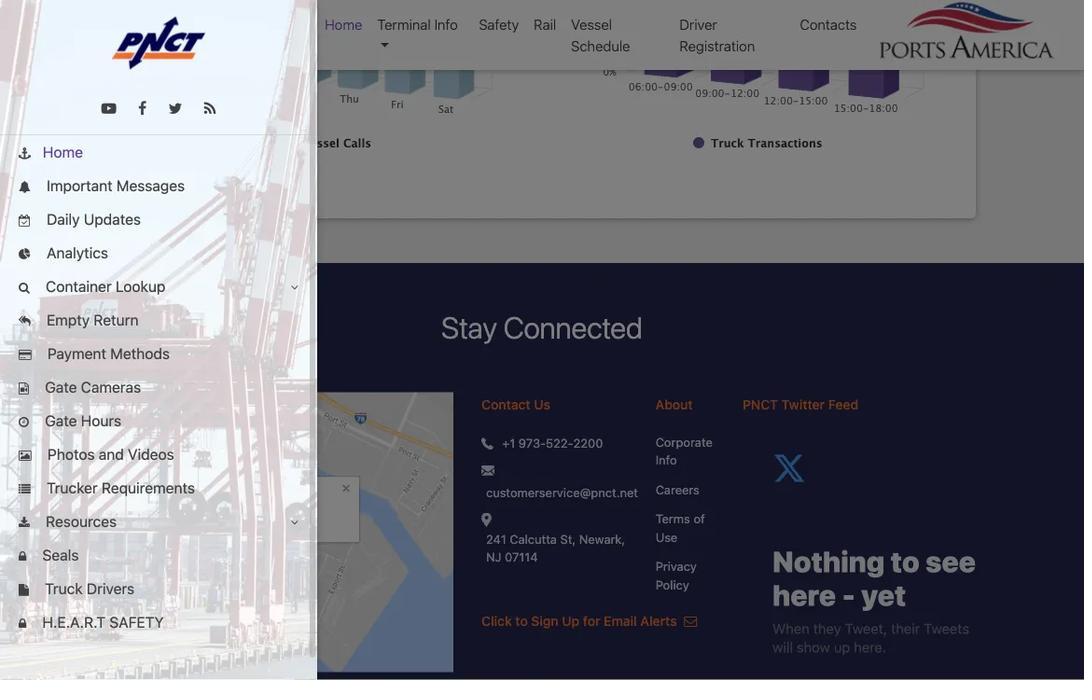 Task type: describe. For each thing, give the bounding box(es) containing it.
vessel
[[571, 16, 612, 33]]

daily updates link
[[0, 203, 317, 236]]

click to sign up for email alerts link
[[482, 613, 698, 629]]

rail
[[534, 16, 557, 33]]

download image
[[19, 518, 30, 530]]

photo image
[[19, 450, 31, 462]]

twitter image
[[169, 101, 182, 116]]

sign
[[532, 613, 559, 629]]

resources
[[42, 513, 117, 531]]

requirements
[[102, 479, 195, 497]]

home link for daily updates link at the top left of the page
[[0, 135, 317, 169]]

search image
[[19, 282, 30, 294]]

feed
[[829, 397, 859, 412]]

0 horizontal spatial home
[[43, 143, 83, 161]]

h.e.a.r.t
[[42, 614, 106, 632]]

h.e.a.r.t safety
[[38, 614, 164, 632]]

gate cameras
[[41, 379, 141, 396]]

quick links link
[[19, 14, 100, 56]]

analytics link
[[0, 236, 317, 270]]

resources link
[[0, 505, 317, 539]]

trucker
[[47, 479, 98, 497]]

click to sign up for email alerts
[[482, 613, 681, 629]]

gate hours link
[[0, 404, 317, 438]]

vessel schedule link
[[564, 7, 673, 63]]

calendar check o image
[[19, 215, 31, 227]]

driver registration
[[680, 16, 755, 54]]

home link for safety link
[[317, 7, 370, 42]]

to
[[516, 613, 528, 629]]

rss image
[[204, 101, 216, 116]]

drivers
[[87, 580, 135, 598]]

click
[[482, 613, 512, 629]]

angle down image
[[291, 517, 299, 529]]

lookup
[[116, 278, 166, 295]]

daily updates
[[43, 211, 141, 228]]

bell image
[[19, 182, 31, 194]]

lock image
[[19, 551, 26, 563]]

gate hours
[[41, 412, 121, 430]]

payment methods link
[[0, 337, 317, 371]]

connected
[[504, 310, 643, 345]]

stay connected
[[442, 310, 643, 345]]

file movie o image
[[19, 383, 29, 395]]

0 vertical spatial home
[[325, 16, 363, 33]]

important
[[47, 177, 113, 195]]

us
[[534, 397, 551, 412]]

seals
[[38, 547, 79, 564]]

container lookup link
[[0, 270, 317, 303]]

quick
[[19, 16, 55, 33]]

empty return
[[43, 311, 139, 329]]

truck
[[45, 580, 83, 598]]

h.e.a.r.t safety link
[[0, 606, 317, 639]]

daily
[[47, 211, 80, 228]]

rail link
[[527, 7, 564, 42]]

stay
[[442, 310, 497, 345]]



Task type: vqa. For each thing, say whether or not it's contained in the screenshot.
GATE
yes



Task type: locate. For each thing, give the bounding box(es) containing it.
contacts
[[800, 16, 857, 33]]

pie chart image
[[19, 249, 31, 261]]

credit card image
[[19, 350, 31, 362]]

1 vertical spatial home link
[[0, 135, 317, 169]]

updates
[[84, 211, 141, 228]]

1 horizontal spatial home
[[325, 16, 363, 33]]

contact us
[[482, 397, 551, 412]]

links
[[59, 16, 92, 33]]

payment methods
[[44, 345, 170, 363]]

2 gate from the top
[[45, 412, 77, 430]]

email
[[604, 613, 637, 629]]

and
[[99, 446, 124, 464]]

cameras
[[81, 379, 141, 396]]

up
[[562, 613, 580, 629]]

trucker requirements
[[43, 479, 195, 497]]

trucker requirements link
[[0, 471, 317, 505]]

clock o image
[[19, 417, 29, 429]]

twitter
[[782, 397, 825, 412]]

gate down payment
[[45, 379, 77, 396]]

home link
[[317, 7, 370, 42], [0, 135, 317, 169]]

file image
[[19, 585, 29, 597]]

contacts link
[[793, 7, 865, 42]]

quick links
[[19, 16, 92, 33]]

registration
[[680, 37, 755, 54]]

gate up photos
[[45, 412, 77, 430]]

1 vertical spatial gate
[[45, 412, 77, 430]]

videos
[[128, 446, 174, 464]]

gate inside gate cameras link
[[45, 379, 77, 396]]

seals link
[[0, 539, 317, 572]]

hours
[[81, 412, 121, 430]]

0 vertical spatial gate
[[45, 379, 77, 396]]

angle down image
[[291, 282, 299, 294]]

schedule
[[571, 37, 631, 54]]

truck drivers link
[[0, 572, 317, 606]]

vessel schedule
[[571, 16, 631, 54]]

photos and videos
[[44, 446, 174, 464]]

methods
[[110, 345, 170, 363]]

1 gate from the top
[[45, 379, 77, 396]]

contact
[[482, 397, 531, 412]]

home
[[325, 16, 363, 33], [43, 143, 83, 161]]

gate for gate cameras
[[45, 379, 77, 396]]

list image
[[19, 484, 31, 496]]

truck drivers
[[41, 580, 135, 598]]

safety
[[109, 614, 164, 632]]

driver registration link
[[673, 7, 793, 63]]

envelope o image
[[685, 615, 698, 628]]

gate cameras link
[[0, 371, 317, 404]]

important messages link
[[0, 169, 317, 203]]

messages
[[117, 177, 185, 195]]

container
[[46, 278, 112, 295]]

safety
[[479, 16, 519, 33]]

empty
[[47, 311, 90, 329]]

for
[[583, 613, 601, 629]]

1 vertical spatial home
[[43, 143, 83, 161]]

youtube play image
[[101, 101, 116, 116]]

gate inside gate hours link
[[45, 412, 77, 430]]

important messages
[[43, 177, 185, 195]]

gate for gate hours
[[45, 412, 77, 430]]

anchor image
[[19, 148, 31, 160]]

about
[[656, 397, 693, 412]]

facebook image
[[138, 101, 147, 116]]

photos
[[48, 446, 95, 464]]

payment
[[48, 345, 106, 363]]

analytics
[[43, 244, 108, 262]]

pnct twitter feed
[[743, 397, 859, 412]]

0 vertical spatial home link
[[317, 7, 370, 42]]

lock image
[[19, 618, 26, 630]]

driver
[[680, 16, 718, 33]]

alerts
[[641, 613, 677, 629]]

safety link
[[472, 7, 527, 42]]

empty return link
[[0, 303, 317, 337]]

reply all image
[[19, 316, 31, 328]]

container lookup
[[42, 278, 166, 295]]

photos and videos link
[[0, 438, 317, 471]]

return
[[94, 311, 139, 329]]

gate
[[45, 379, 77, 396], [45, 412, 77, 430]]

pnct
[[743, 397, 778, 412]]



